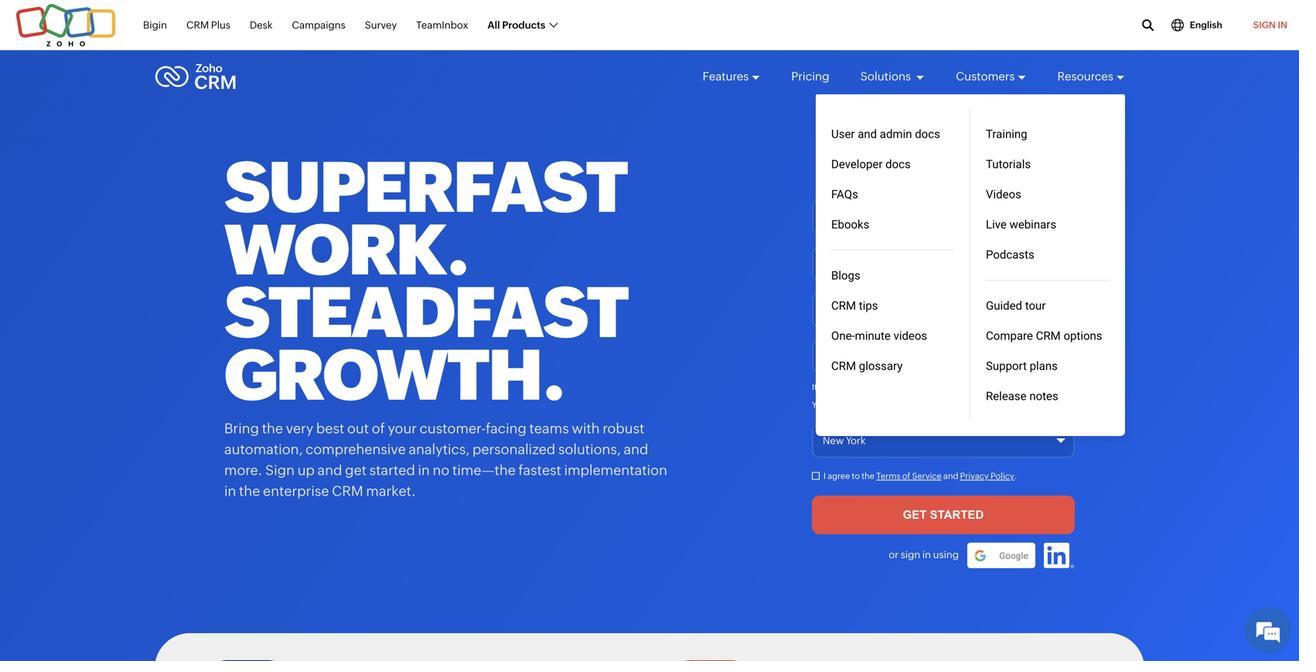 Task type: describe. For each thing, give the bounding box(es) containing it.
live webinars
[[986, 218, 1057, 231]]

bigin
[[143, 19, 167, 31]]

your data will be stored in the
[[812, 400, 928, 410]]

crm inside superfast work. steadfast growth. bring the very best out of your customer-facing teams with robust automation, comprehensive analytics, personalized solutions, and more. sign up and get started in no time—the fastest implementation in the enterprise crm market.
[[332, 483, 363, 499]]

you're
[[857, 383, 882, 392]]

one-minute videos link
[[832, 321, 955, 351]]

get
[[345, 463, 367, 478]]

like
[[842, 383, 855, 392]]

and right up
[[318, 463, 342, 478]]

and down robust
[[624, 442, 649, 458]]

sign
[[1254, 20, 1276, 30]]

privacy policy link
[[961, 472, 1015, 481]]

work.
[[224, 210, 468, 290]]

developer docs link
[[832, 149, 955, 179]]

crm tips link
[[832, 291, 955, 321]]

desk link
[[250, 11, 273, 40]]

campaigns link
[[292, 11, 346, 40]]

your
[[812, 400, 830, 410]]

enterprise
[[263, 483, 329, 499]]

resources
[[1058, 70, 1114, 83]]

automation,
[[224, 442, 303, 458]]

podcasts link
[[986, 240, 1110, 281]]

with inside superfast work. steadfast growth. bring the very best out of your customer-facing teams with robust automation, comprehensive analytics, personalized solutions, and more. sign up and get started in no time—the fastest implementation in the enterprise crm market.
[[572, 421, 600, 437]]

in right stored
[[905, 400, 912, 410]]

ebooks
[[832, 218, 870, 231]]

live
[[986, 218, 1007, 231]]

and left privacy
[[944, 472, 959, 481]]

developer
[[832, 157, 883, 171]]

looks
[[819, 383, 840, 392]]

training
[[986, 127, 1028, 141]]

guided tour link
[[986, 281, 1110, 321]]

stored
[[878, 400, 903, 410]]

user and admin docs
[[832, 127, 941, 141]]

features link
[[703, 56, 761, 97]]

more.
[[224, 463, 263, 478]]

the right stored
[[914, 400, 927, 410]]

the down more. at the left bottom
[[239, 483, 260, 499]]

the up the automation,
[[262, 421, 283, 437]]

based
[[970, 383, 994, 392]]

and inside user and admin docs "link"
[[858, 127, 877, 141]]

in right sign
[[923, 549, 931, 561]]

videos link
[[986, 179, 1110, 210]]

i agree to the terms of service and privacy policy .
[[824, 472, 1018, 481]]

in
[[1278, 20, 1288, 30]]

crm for crm plus
[[186, 19, 209, 31]]

user
[[832, 127, 855, 141]]

crm glossary
[[832, 359, 903, 373]]

compare crm options link
[[986, 321, 1110, 351]]

superfast
[[224, 147, 627, 227]]

get started with your free trial
[[839, 170, 1048, 186]]

survey link
[[365, 11, 397, 40]]

time—the
[[453, 463, 516, 478]]

products
[[502, 19, 546, 31]]

tour
[[1026, 299, 1046, 313]]

support plans link
[[986, 351, 1110, 381]]

crm for crm glossary
[[832, 359, 856, 373]]

features
[[703, 70, 749, 83]]

crm glossary link
[[832, 351, 955, 411]]

0 vertical spatial with
[[921, 170, 951, 186]]

policy
[[991, 472, 1015, 481]]

the right to at bottom right
[[862, 472, 875, 481]]

blogs
[[832, 269, 861, 282]]

fastest
[[519, 463, 562, 478]]

crm plus link
[[186, 11, 230, 40]]

crm for crm tips
[[832, 299, 856, 313]]

best
[[316, 421, 345, 437]]

campaigns
[[292, 19, 346, 31]]

zoho crm logo image
[[155, 60, 237, 94]]

in right the you're
[[883, 383, 891, 392]]

trial
[[1021, 170, 1048, 186]]

i
[[824, 472, 826, 481]]

of inside superfast work. steadfast growth. bring the very best out of your customer-facing teams with robust automation, comprehensive analytics, personalized solutions, and more. sign up and get started in no time—the fastest implementation in the enterprise crm market.
[[372, 421, 385, 437]]

or
[[889, 549, 899, 561]]

tips
[[859, 299, 878, 313]]

guided tour
[[986, 299, 1046, 313]]

minute
[[855, 329, 891, 343]]

personalized
[[473, 442, 556, 458]]

notes
[[1030, 389, 1059, 403]]

1 data from the left
[[831, 400, 849, 410]]

options
[[1064, 329, 1103, 343]]

be
[[866, 400, 876, 410]]

.
[[1015, 472, 1018, 481]]

very
[[286, 421, 314, 437]]

customers
[[956, 70, 1015, 83]]

ebooks link
[[832, 210, 955, 251]]

all products link
[[488, 11, 557, 40]]

crm plus
[[186, 19, 230, 31]]

or sign in using
[[889, 549, 959, 561]]

out
[[347, 421, 369, 437]]

free
[[990, 170, 1018, 186]]

robust
[[603, 421, 645, 437]]

will
[[851, 400, 864, 410]]



Task type: vqa. For each thing, say whether or not it's contained in the screenshot.
Developer docs
yes



Task type: locate. For each thing, give the bounding box(es) containing it.
data left will
[[831, 400, 849, 410]]

plus
[[211, 19, 230, 31]]

glossary
[[859, 359, 903, 373]]

facing
[[486, 421, 527, 437]]

pricing link
[[792, 56, 830, 97]]

faqs link
[[832, 179, 955, 210]]

your left the free
[[955, 170, 986, 186]]

teams
[[530, 421, 569, 437]]

privacy
[[961, 472, 989, 481]]

0 vertical spatial started
[[868, 170, 918, 186]]

crm right +1
[[832, 359, 856, 373]]

faqs
[[832, 188, 859, 201]]

podcasts
[[986, 248, 1035, 261]]

support plans
[[986, 359, 1058, 373]]

your left ip in the bottom right of the page
[[1008, 383, 1026, 392]]

tutorials link
[[986, 149, 1110, 179]]

0 vertical spatial of
[[372, 421, 385, 437]]

1 horizontal spatial of
[[903, 472, 911, 481]]

docs right admin
[[915, 127, 941, 141]]

2 data from the left
[[941, 400, 959, 410]]

with down user and admin docs "link"
[[921, 170, 951, 186]]

user and admin docs link
[[832, 119, 955, 149]]

0 horizontal spatial started
[[370, 463, 415, 478]]

crm up the support plans 'link'
[[1036, 329, 1061, 343]]

on
[[996, 383, 1006, 392]]

None submit
[[812, 496, 1075, 535]]

crm tips
[[832, 299, 878, 313]]

of right terms
[[903, 472, 911, 481]]

growth.
[[224, 335, 564, 415]]

1 vertical spatial your
[[1008, 383, 1026, 392]]

center.
[[960, 400, 988, 410]]

1 horizontal spatial with
[[921, 170, 951, 186]]

1 horizontal spatial your
[[955, 170, 986, 186]]

crm inside "link"
[[832, 299, 856, 313]]

get
[[839, 170, 864, 186]]

solutions link
[[861, 56, 925, 97]]

survey
[[365, 19, 397, 31]]

started right get
[[868, 170, 918, 186]]

the up stored
[[892, 383, 905, 392]]

your inside superfast work. steadfast growth. bring the very best out of your customer-facing teams with robust automation, comprehensive analytics, personalized solutions, and more. sign up and get started in no time—the fastest implementation in the enterprise crm market.
[[388, 421, 417, 437]]

data left center.
[[941, 400, 959, 410]]

webinars
[[1010, 218, 1057, 231]]

tutorials
[[986, 157, 1031, 171]]

it
[[812, 383, 818, 392]]

0 vertical spatial docs
[[915, 127, 941, 141]]

release
[[986, 389, 1027, 403]]

no
[[433, 463, 450, 478]]

all products
[[488, 19, 546, 31]]

with
[[921, 170, 951, 186], [572, 421, 600, 437]]

1 vertical spatial docs
[[886, 157, 911, 171]]

crm down get
[[332, 483, 363, 499]]

crm left plus
[[186, 19, 209, 31]]

and
[[858, 127, 877, 141], [624, 442, 649, 458], [318, 463, 342, 478], [944, 472, 959, 481]]

1 horizontal spatial data
[[941, 400, 959, 410]]

sign in link
[[1242, 10, 1300, 40]]

1 horizontal spatial docs
[[915, 127, 941, 141]]

sign
[[901, 549, 921, 561]]

of right out
[[372, 421, 385, 437]]

and right 'user'
[[858, 127, 877, 141]]

english
[[1190, 20, 1223, 30]]

your
[[955, 170, 986, 186], [1008, 383, 1026, 392], [388, 421, 417, 437]]

2 horizontal spatial your
[[1008, 383, 1026, 392]]

to
[[852, 472, 860, 481]]

in
[[883, 383, 891, 392], [905, 400, 912, 410], [418, 463, 430, 478], [224, 483, 236, 499], [923, 549, 931, 561]]

resources link
[[1058, 56, 1126, 97]]

sign
[[265, 463, 295, 478]]

it looks like you're in the
[[812, 383, 905, 392]]

0 horizontal spatial with
[[572, 421, 600, 437]]

blogs link
[[832, 251, 955, 291]]

release notes link
[[986, 381, 1110, 412]]

videos
[[894, 329, 928, 343]]

compare
[[986, 329, 1033, 343]]

videos
[[986, 188, 1022, 201]]

the
[[892, 383, 905, 392], [914, 400, 927, 410], [262, 421, 283, 437], [862, 472, 875, 481], [239, 483, 260, 499]]

0 horizontal spatial docs
[[886, 157, 911, 171]]

0 vertical spatial your
[[955, 170, 986, 186]]

1 vertical spatial started
[[370, 463, 415, 478]]

docs inside "link"
[[915, 127, 941, 141]]

started up market.
[[370, 463, 415, 478]]

bring
[[224, 421, 259, 437]]

with up solutions,
[[572, 421, 600, 437]]

analytics,
[[409, 442, 470, 458]]

using
[[933, 549, 959, 561]]

market.
[[366, 483, 416, 499]]

teaminbox
[[416, 19, 468, 31]]

pricing
[[792, 70, 830, 83]]

0 horizontal spatial data
[[831, 400, 849, 410]]

agree
[[828, 472, 850, 481]]

docs down admin
[[886, 157, 911, 171]]

guided
[[986, 299, 1023, 313]]

2 vertical spatial your
[[388, 421, 417, 437]]

1 vertical spatial of
[[903, 472, 911, 481]]

teaminbox link
[[416, 11, 468, 40]]

0 horizontal spatial your
[[388, 421, 417, 437]]

crm left tips
[[832, 299, 856, 313]]

implementation
[[564, 463, 668, 478]]

solutions,
[[559, 442, 621, 458]]

your up analytics,
[[388, 421, 417, 437]]

support
[[986, 359, 1027, 373]]

terms
[[877, 472, 901, 481]]

crm
[[186, 19, 209, 31], [832, 299, 856, 313], [1036, 329, 1061, 343], [832, 359, 856, 373], [332, 483, 363, 499]]

terms of service link
[[877, 472, 942, 481]]

1 vertical spatial with
[[572, 421, 600, 437]]

ip
[[1028, 383, 1035, 392]]

1 horizontal spatial started
[[868, 170, 918, 186]]

data center.
[[941, 400, 988, 410]]

one-minute videos
[[832, 329, 928, 343]]

one-
[[832, 329, 855, 343]]

0 horizontal spatial of
[[372, 421, 385, 437]]

all
[[488, 19, 500, 31]]

started inside superfast work. steadfast growth. bring the very best out of your customer-facing teams with robust automation, comprehensive analytics, personalized solutions, and more. sign up and get started in no time—the fastest implementation in the enterprise crm market.
[[370, 463, 415, 478]]

+1
[[822, 352, 831, 364]]

in left no
[[418, 463, 430, 478]]

in down more. at the left bottom
[[224, 483, 236, 499]]

bigin link
[[143, 11, 167, 40]]

compare crm options
[[986, 329, 1103, 343]]

admin
[[880, 127, 912, 141]]



